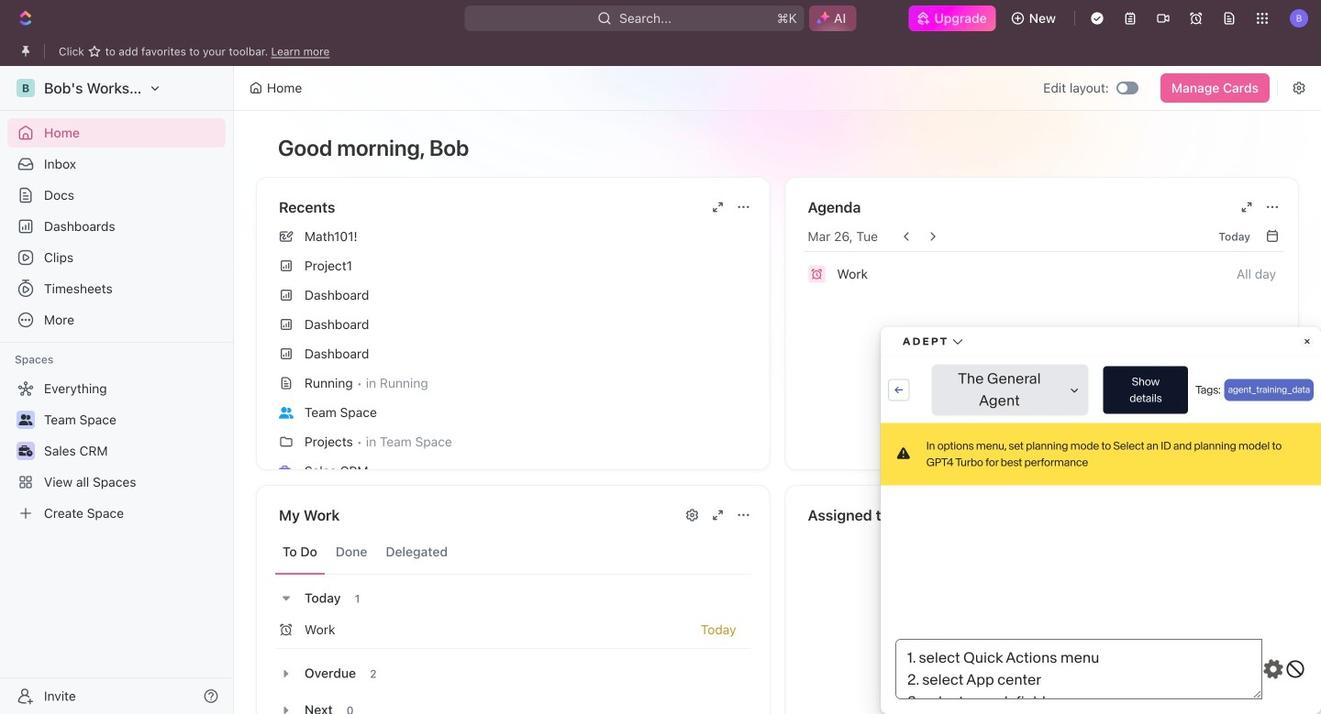 Task type: describe. For each thing, give the bounding box(es) containing it.
business time image
[[279, 466, 294, 478]]

user group image
[[279, 407, 294, 419]]



Task type: locate. For each thing, give the bounding box(es) containing it.
tree inside the sidebar navigation
[[7, 374, 226, 529]]

tab list
[[275, 530, 751, 575]]

tree
[[7, 374, 226, 529]]

sidebar navigation
[[0, 66, 234, 715]]



Task type: vqa. For each thing, say whether or not it's contained in the screenshot.
second Publish approved ads ⚒️ "link" from the bottom of the page
no



